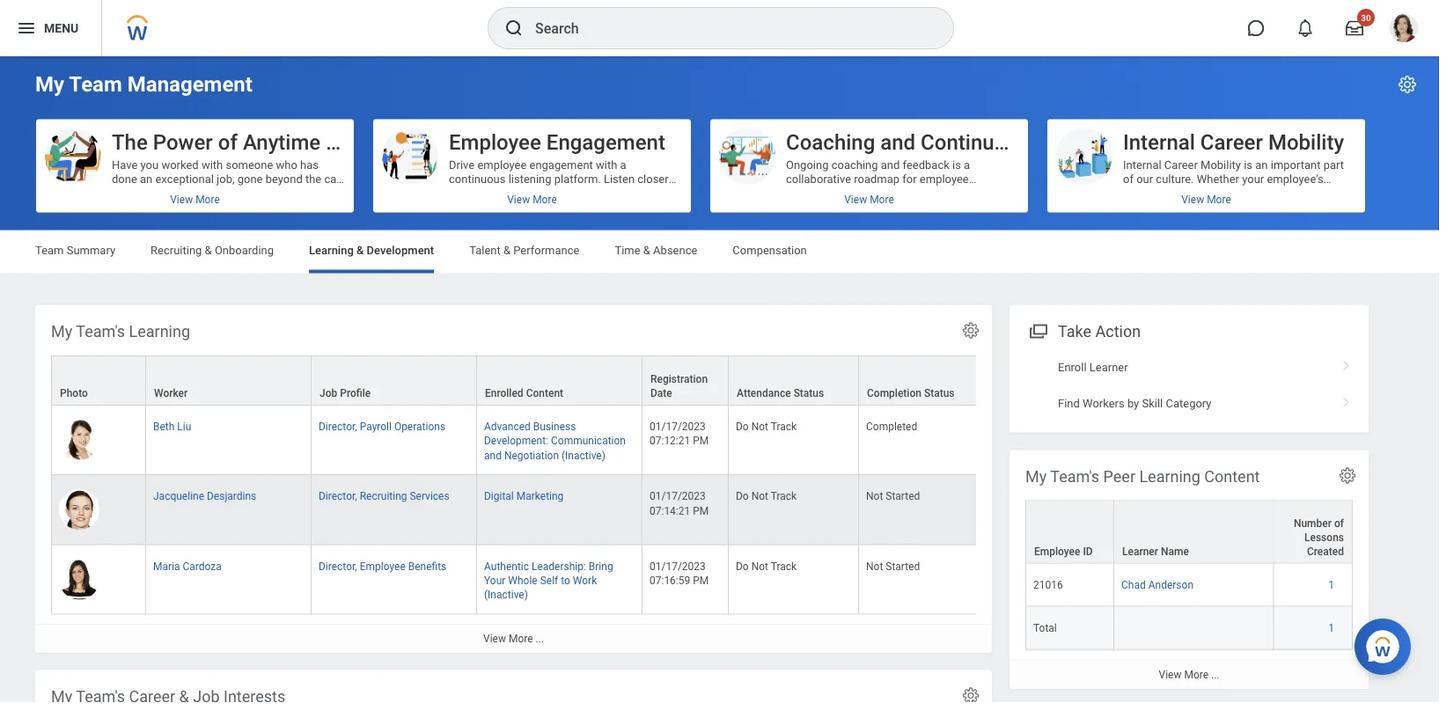 Task type: vqa. For each thing, say whether or not it's contained in the screenshot.
the topmost Content
yes



Task type: locate. For each thing, give the bounding box(es) containing it.
my up photo popup button
[[51, 322, 72, 341]]

1 vertical spatial pm
[[693, 504, 709, 516]]

2 do not track element from the top
[[736, 486, 797, 502]]

do right 01/17/2023 07:16:59 pm
[[736, 560, 749, 572]]

0 vertical spatial pm
[[693, 435, 709, 447]]

1 vertical spatial 1
[[1328, 622, 1334, 634]]

status right attendance
[[794, 387, 824, 399]]

3 track from the top
[[771, 560, 797, 572]]

1 do from the top
[[736, 420, 749, 433]]

do not track element right 01/17/2023 07:14:21 pm at the left of page
[[736, 486, 797, 502]]

1 vertical spatial not started
[[866, 560, 920, 572]]

of up "lessons"
[[1334, 517, 1344, 530]]

1 vertical spatial (inactive)
[[484, 588, 528, 600]]

... inside my team's peer learning content element
[[1211, 669, 1219, 681]]

2 started from the top
[[886, 560, 920, 572]]

do not track element down attendance
[[736, 417, 797, 433]]

1 horizontal spatial more
[[1184, 669, 1208, 681]]

started for 01/17/2023 07:16:59 pm
[[886, 560, 920, 572]]

1 vertical spatial started
[[886, 560, 920, 572]]

content up the business
[[526, 387, 563, 399]]

team's up photo popup button
[[76, 322, 125, 341]]

do not track element right 01/17/2023 07:16:59 pm
[[736, 556, 797, 572]]

1 01/17/2023 from the top
[[650, 420, 706, 433]]

0 vertical spatial do
[[736, 420, 749, 433]]

(inactive)
[[562, 449, 605, 461], [484, 588, 528, 600]]

2 status from the left
[[924, 387, 955, 399]]

0 horizontal spatial of
[[218, 129, 238, 154]]

list
[[1010, 349, 1369, 422]]

justify image
[[16, 18, 37, 39]]

learner up chad
[[1122, 545, 1158, 558]]

do for 01/17/2023 07:14:21 pm
[[736, 490, 749, 502]]

0 horizontal spatial view more ... link
[[35, 624, 992, 653]]

pm for 01/17/2023 07:16:59 pm
[[693, 574, 709, 586]]

employee inside employee engagement button
[[449, 129, 541, 154]]

my for my team's peer learning content
[[1025, 467, 1047, 486]]

0 vertical spatial 1
[[1328, 579, 1334, 591]]

cell
[[1114, 607, 1274, 650]]

team left summary
[[35, 244, 64, 257]]

do not track down attendance
[[736, 420, 797, 433]]

2 horizontal spatial employee
[[1034, 545, 1080, 558]]

2 chevron right image from the top
[[1335, 391, 1358, 408]]

01/17/2023 inside 01/17/2023 07:12:21 pm
[[650, 420, 706, 433]]

do
[[736, 420, 749, 433], [736, 490, 749, 502], [736, 560, 749, 572]]

0 vertical spatial and
[[880, 129, 915, 154]]

01/17/2023 for 07:12:21
[[650, 420, 706, 433]]

list containing enroll learner
[[1010, 349, 1369, 422]]

employee for employee engagement
[[449, 129, 541, 154]]

liu
[[177, 420, 191, 433]]

0 vertical spatial recruiting
[[151, 244, 202, 257]]

01/17/2023 inside 01/17/2023 07:14:21 pm
[[650, 490, 706, 502]]

1 vertical spatial and
[[484, 449, 502, 461]]

1 vertical spatial track
[[771, 490, 797, 502]]

2 & from the left
[[356, 244, 364, 257]]

director, for director, payroll operations
[[319, 420, 357, 433]]

not started element for 01/17/2023 07:16:59 pm
[[866, 556, 920, 572]]

01/17/2023
[[650, 420, 706, 433], [650, 490, 706, 502], [650, 560, 706, 572]]

2 vertical spatial my
[[1025, 467, 1047, 486]]

1 horizontal spatial view more ...
[[1159, 669, 1219, 681]]

pm inside 01/17/2023 07:14:21 pm
[[693, 504, 709, 516]]

director, for director, employee benefits
[[319, 560, 357, 572]]

talent & performance
[[469, 244, 579, 257]]

(inactive) down communication
[[562, 449, 605, 461]]

pm right the 07:12:21
[[693, 435, 709, 447]]

1 horizontal spatial employee
[[449, 129, 541, 154]]

1 not started from the top
[[866, 490, 920, 502]]

01/17/2023 up 07:16:59
[[650, 560, 706, 572]]

more inside my team's peer learning content element
[[1184, 669, 1208, 681]]

2 vertical spatial track
[[771, 560, 797, 572]]

director, inside director, payroll operations link
[[319, 420, 357, 433]]

1 chevron right image from the top
[[1335, 354, 1358, 372]]

find workers by skill category link
[[1010, 386, 1369, 422]]

advanced business development: communication and negotiation (inactive) link
[[484, 417, 626, 461]]

2 do from the top
[[736, 490, 749, 502]]

0 vertical spatial team
[[69, 72, 122, 97]]

recruiting left the onboarding at the top left of the page
[[151, 244, 202, 257]]

digital marketing link
[[484, 486, 564, 502]]

01/17/2023 inside 01/17/2023 07:16:59 pm
[[650, 560, 706, 572]]

1 horizontal spatial learning
[[309, 244, 354, 257]]

01/17/2023 up 07:14:21
[[650, 490, 706, 502]]

pm inside 01/17/2023 07:12:21 pm
[[693, 435, 709, 447]]

3 do not track from the top
[[736, 560, 797, 572]]

configure my team's learning image
[[961, 321, 980, 340]]

01/17/2023 07:14:21 pm
[[650, 490, 709, 516]]

do not track element for 01/17/2023 07:14:21 pm
[[736, 486, 797, 502]]

2 vertical spatial learning
[[1139, 467, 1200, 486]]

started
[[886, 490, 920, 502], [886, 560, 920, 572]]

0 horizontal spatial view
[[483, 633, 506, 645]]

more inside my team's learning element
[[509, 633, 533, 645]]

tab list containing team summary
[[18, 231, 1421, 273]]

beth
[[153, 420, 175, 433]]

01/17/2023 up the 07:12:21
[[650, 420, 706, 433]]

1 horizontal spatial ...
[[1211, 669, 1219, 681]]

2 vertical spatial do not track element
[[736, 556, 797, 572]]

0 vertical spatial team's
[[76, 322, 125, 341]]

view more ... link for peer
[[1010, 660, 1369, 689]]

not started for 01/17/2023 07:14:21 pm
[[866, 490, 920, 502]]

view for learning
[[483, 633, 506, 645]]

not for 01/17/2023 07:16:59 pm
[[751, 560, 768, 572]]

view more ... inside my team's learning element
[[483, 633, 544, 645]]

2 not started from the top
[[866, 560, 920, 572]]

1 vertical spatial learning
[[129, 322, 190, 341]]

0 horizontal spatial team
[[35, 244, 64, 257]]

view inside my team's learning element
[[483, 633, 506, 645]]

2 1 button from the top
[[1328, 621, 1337, 635]]

and inside 'button'
[[880, 129, 915, 154]]

& right talent
[[503, 244, 511, 257]]

not started for 01/17/2023 07:16:59 pm
[[866, 560, 920, 572]]

1 horizontal spatial and
[[880, 129, 915, 154]]

registration date
[[650, 373, 708, 399]]

1 horizontal spatial of
[[1334, 517, 1344, 530]]

of right power
[[218, 129, 238, 154]]

more
[[509, 633, 533, 645], [1184, 669, 1208, 681]]

team inside 'tab list'
[[35, 244, 64, 257]]

anderson
[[1148, 579, 1193, 591]]

pm for 01/17/2023 07:12:21 pm
[[693, 435, 709, 447]]

& right time
[[643, 244, 650, 257]]

my team's peer learning content
[[1025, 467, 1260, 486]]

2 1 from the top
[[1328, 622, 1334, 634]]

track for 01/17/2023 07:14:21 pm
[[771, 490, 797, 502]]

1 horizontal spatial status
[[924, 387, 955, 399]]

1 vertical spatial 01/17/2023
[[650, 490, 706, 502]]

0 vertical spatial 01/17/2023
[[650, 420, 706, 433]]

do not track element
[[736, 417, 797, 433], [736, 486, 797, 502], [736, 556, 797, 572]]

director, down director, recruiting services
[[319, 560, 357, 572]]

director,
[[319, 420, 357, 433], [319, 490, 357, 502], [319, 560, 357, 572]]

2 vertical spatial pm
[[693, 574, 709, 586]]

1 not started element from the top
[[866, 486, 920, 502]]

1 vertical spatial recruiting
[[360, 490, 407, 502]]

enroll learner link
[[1010, 349, 1369, 386]]

1 vertical spatial ...
[[1211, 669, 1219, 681]]

2 director, from the top
[[319, 490, 357, 502]]

& left the onboarding at the top left of the page
[[205, 244, 212, 257]]

0 horizontal spatial more
[[509, 633, 533, 645]]

1 horizontal spatial view
[[1159, 669, 1182, 681]]

not for 01/17/2023 07:12:21 pm
[[751, 420, 768, 433]]

1 vertical spatial more
[[1184, 669, 1208, 681]]

& for recruiting
[[205, 244, 212, 257]]

date
[[650, 387, 672, 399]]

do right 01/17/2023 07:14:21 pm at the left of page
[[736, 490, 749, 502]]

completed element
[[866, 417, 917, 433]]

3 pm from the top
[[693, 574, 709, 586]]

3 director, from the top
[[319, 560, 357, 572]]

2 vertical spatial 01/17/2023
[[650, 560, 706, 572]]

learning left 'development'
[[309, 244, 354, 257]]

learning up worker
[[129, 322, 190, 341]]

1 vertical spatial team's
[[1050, 467, 1099, 486]]

2 vertical spatial do not track
[[736, 560, 797, 572]]

1 pm from the top
[[693, 435, 709, 447]]

0 vertical spatial (inactive)
[[562, 449, 605, 461]]

employee's photo (jacqueline desjardins) image
[[59, 489, 99, 530]]

and down development:
[[484, 449, 502, 461]]

1
[[1328, 579, 1334, 591], [1328, 622, 1334, 634]]

view inside my team's peer learning content element
[[1159, 669, 1182, 681]]

registration date column header
[[643, 355, 729, 406]]

recruiting
[[151, 244, 202, 257], [360, 490, 407, 502]]

1 horizontal spatial recruiting
[[360, 490, 407, 502]]

track
[[771, 420, 797, 433], [771, 490, 797, 502], [771, 560, 797, 572]]

row containing maria cardoza
[[51, 545, 1366, 614]]

1 vertical spatial employee
[[1034, 545, 1080, 558]]

01/17/2023 for 07:14:21
[[650, 490, 706, 502]]

1 1 button from the top
[[1328, 578, 1337, 592]]

pm right 07:16:59
[[693, 574, 709, 586]]

and
[[880, 129, 915, 154], [484, 449, 502, 461]]

learning inside 'tab list'
[[309, 244, 354, 257]]

1 vertical spatial do
[[736, 490, 749, 502]]

development
[[367, 244, 434, 257]]

2 not started element from the top
[[866, 556, 920, 572]]

do not track right 01/17/2023 07:16:59 pm
[[736, 560, 797, 572]]

team's left peer in the bottom of the page
[[1050, 467, 1099, 486]]

whole
[[508, 574, 537, 586]]

0 vertical spatial track
[[771, 420, 797, 433]]

row containing beth liu
[[51, 405, 1366, 475]]

row containing total
[[1025, 607, 1353, 650]]

0 vertical spatial director,
[[319, 420, 357, 433]]

internal career mobility
[[1123, 129, 1344, 154]]

my team's learning
[[51, 322, 190, 341]]

2 01/17/2023 from the top
[[650, 490, 706, 502]]

pm inside 01/17/2023 07:16:59 pm
[[693, 574, 709, 586]]

1 do not track from the top
[[736, 420, 797, 433]]

authentic leadership: bring your whole self to work (inactive) link
[[484, 556, 613, 600]]

my for my team's learning
[[51, 322, 72, 341]]

pm right 07:14:21
[[693, 504, 709, 516]]

digital marketing
[[484, 490, 564, 502]]

0 horizontal spatial ...
[[536, 633, 544, 645]]

search image
[[503, 18, 525, 39]]

my team's peer learning content element
[[1010, 450, 1369, 689]]

bring
[[589, 560, 613, 572]]

status
[[794, 387, 824, 399], [924, 387, 955, 399]]

registration date button
[[643, 356, 728, 405]]

0 vertical spatial employee
[[449, 129, 541, 154]]

not
[[751, 420, 768, 433], [751, 490, 768, 502], [866, 490, 883, 502], [751, 560, 768, 572], [866, 560, 883, 572]]

0 vertical spatial my
[[35, 72, 64, 97]]

notifications large image
[[1296, 19, 1314, 37]]

view for peer
[[1159, 669, 1182, 681]]

1 track from the top
[[771, 420, 797, 433]]

configure my team's career & job interests image
[[961, 686, 980, 703]]

1 horizontal spatial content
[[1204, 467, 1260, 486]]

chevron right image inside enroll learner link
[[1335, 354, 1358, 372]]

4 & from the left
[[643, 244, 650, 257]]

profile logan mcneil image
[[1390, 14, 1418, 46]]

director, up director, employee benefits link
[[319, 490, 357, 502]]

1 vertical spatial do not track
[[736, 490, 797, 502]]

0 vertical spatial started
[[886, 490, 920, 502]]

operations
[[394, 420, 445, 433]]

self
[[540, 574, 558, 586]]

1 vertical spatial my
[[51, 322, 72, 341]]

my down menu dropdown button
[[35, 72, 64, 97]]

job
[[319, 387, 337, 399]]

recruiting left services
[[360, 490, 407, 502]]

1 horizontal spatial (inactive)
[[562, 449, 605, 461]]

& for learning
[[356, 244, 364, 257]]

track for 01/17/2023 07:12:21 pm
[[771, 420, 797, 433]]

director, inside director, recruiting services link
[[319, 490, 357, 502]]

advanced business development: communication and negotiation (inactive)
[[484, 420, 626, 461]]

menu button
[[0, 0, 101, 56]]

1 & from the left
[[205, 244, 212, 257]]

your
[[484, 574, 506, 586]]

main content
[[0, 56, 1439, 703]]

0 vertical spatial not started element
[[866, 486, 920, 502]]

row containing number of lessons created
[[1025, 500, 1353, 564]]

2 vertical spatial director,
[[319, 560, 357, 572]]

worker column header
[[146, 355, 312, 406]]

chevron right image for enroll learner
[[1335, 354, 1358, 372]]

2 pm from the top
[[693, 504, 709, 516]]

chevron right image for find workers by skill category
[[1335, 391, 1358, 408]]

0 horizontal spatial team's
[[76, 322, 125, 341]]

1 vertical spatial view
[[1159, 669, 1182, 681]]

2 vertical spatial employee
[[360, 560, 406, 572]]

team
[[69, 72, 122, 97], [35, 244, 64, 257]]

and right "coaching"
[[880, 129, 915, 154]]

0 vertical spatial chevron right image
[[1335, 354, 1358, 372]]

learning
[[309, 244, 354, 257], [129, 322, 190, 341], [1139, 467, 1200, 486]]

learner inside list
[[1089, 361, 1128, 374]]

my up employee id "popup button"
[[1025, 467, 1047, 486]]

0 vertical spatial 1 button
[[1328, 578, 1337, 592]]

my
[[35, 72, 64, 97], [51, 322, 72, 341], [1025, 467, 1047, 486]]

1 vertical spatial chevron right image
[[1335, 391, 1358, 408]]

1 vertical spatial 1 button
[[1328, 621, 1337, 635]]

0 horizontal spatial status
[[794, 387, 824, 399]]

07:14:21
[[650, 504, 690, 516]]

team's for peer
[[1050, 467, 1099, 486]]

status inside the completion status popup button
[[924, 387, 955, 399]]

number
[[1294, 517, 1332, 530]]

1 vertical spatial do not track element
[[736, 486, 797, 502]]

status for completion status
[[924, 387, 955, 399]]

0 vertical spatial view more ... link
[[35, 624, 992, 653]]

1 for 21016
[[1328, 579, 1334, 591]]

...
[[536, 633, 544, 645], [1211, 669, 1219, 681]]

0 horizontal spatial employee
[[360, 560, 406, 572]]

marketing
[[516, 490, 564, 502]]

... inside my team's learning element
[[536, 633, 544, 645]]

... for my team's learning
[[536, 633, 544, 645]]

track for 01/17/2023 07:16:59 pm
[[771, 560, 797, 572]]

1 vertical spatial director,
[[319, 490, 357, 502]]

do not track right 01/17/2023 07:14:21 pm at the left of page
[[736, 490, 797, 502]]

recruiting & onboarding
[[151, 244, 274, 257]]

do not track element for 01/17/2023 07:16:59 pm
[[736, 556, 797, 572]]

1 horizontal spatial team
[[69, 72, 122, 97]]

not started element
[[866, 486, 920, 502], [866, 556, 920, 572]]

3 01/17/2023 from the top
[[650, 560, 706, 572]]

1 vertical spatial not started element
[[866, 556, 920, 572]]

negotiation
[[504, 449, 559, 461]]

1 started from the top
[[886, 490, 920, 502]]

0 horizontal spatial (inactive)
[[484, 588, 528, 600]]

services
[[410, 490, 449, 502]]

0 vertical spatial view more ...
[[483, 633, 544, 645]]

status right 'completion'
[[924, 387, 955, 399]]

view more ... for learning
[[483, 633, 544, 645]]

0 horizontal spatial and
[[484, 449, 502, 461]]

employee inside employee id "popup button"
[[1034, 545, 1080, 558]]

0 vertical spatial do not track
[[736, 420, 797, 433]]

1 do not track element from the top
[[736, 417, 797, 433]]

1 vertical spatial team
[[35, 244, 64, 257]]

anytime
[[243, 129, 321, 154]]

take
[[1058, 322, 1091, 341]]

0 vertical spatial of
[[218, 129, 238, 154]]

performance
[[513, 244, 579, 257]]

07:16:59
[[650, 574, 690, 586]]

learning right peer in the bottom of the page
[[1139, 467, 1200, 486]]

0 vertical spatial learning
[[309, 244, 354, 257]]

1 vertical spatial of
[[1334, 517, 1344, 530]]

&
[[205, 244, 212, 257], [356, 244, 364, 257], [503, 244, 511, 257], [643, 244, 650, 257]]

power
[[153, 129, 213, 154]]

employee's photo (beth liu) image
[[59, 419, 99, 460]]

1 button for 21016
[[1328, 578, 1337, 592]]

(inactive) down 'your'
[[484, 588, 528, 600]]

1 button for total
[[1328, 621, 1337, 635]]

3 & from the left
[[503, 244, 511, 257]]

internal career mobility button
[[1047, 119, 1365, 213]]

director, down job profile
[[319, 420, 357, 433]]

team's for learning
[[76, 322, 125, 341]]

view more ... link
[[35, 624, 992, 653], [1010, 660, 1369, 689]]

0 vertical spatial view
[[483, 633, 506, 645]]

... for my team's peer learning content
[[1211, 669, 1219, 681]]

1 1 from the top
[[1328, 579, 1334, 591]]

0 vertical spatial not started
[[866, 490, 920, 502]]

1 vertical spatial learner
[[1122, 545, 1158, 558]]

2 track from the top
[[771, 490, 797, 502]]

1 vertical spatial content
[[1204, 467, 1260, 486]]

continuous
[[921, 129, 1029, 154]]

jacqueline
[[153, 490, 204, 502]]

attendance status
[[737, 387, 824, 399]]

benefits
[[408, 560, 446, 572]]

chevron right image
[[1335, 354, 1358, 372], [1335, 391, 1358, 408]]

01/17/2023 for 07:16:59
[[650, 560, 706, 572]]

3 do from the top
[[736, 560, 749, 572]]

digital
[[484, 490, 514, 502]]

1 horizontal spatial team's
[[1050, 467, 1099, 486]]

do down attendance
[[736, 420, 749, 433]]

view more ... inside my team's peer learning content element
[[1159, 669, 1219, 681]]

3 do not track element from the top
[[736, 556, 797, 572]]

0 horizontal spatial view more ...
[[483, 633, 544, 645]]

0 vertical spatial content
[[526, 387, 563, 399]]

2 do not track from the top
[[736, 490, 797, 502]]

2 horizontal spatial learning
[[1139, 467, 1200, 486]]

0 vertical spatial do not track element
[[736, 417, 797, 433]]

1 director, from the top
[[319, 420, 357, 433]]

& for time
[[643, 244, 650, 257]]

by
[[1127, 397, 1139, 410]]

& for talent
[[503, 244, 511, 257]]

tab list
[[18, 231, 1421, 273]]

content up learner name popup button
[[1204, 467, 1260, 486]]

director, inside director, employee benefits link
[[319, 560, 357, 572]]

authentic
[[484, 560, 529, 572]]

team down menu
[[69, 72, 122, 97]]

0 horizontal spatial content
[[526, 387, 563, 399]]

learner
[[1089, 361, 1128, 374], [1122, 545, 1158, 558]]

to
[[561, 574, 570, 586]]

1 vertical spatial view more ... link
[[1010, 660, 1369, 689]]

& left 'development'
[[356, 244, 364, 257]]

1 status from the left
[[794, 387, 824, 399]]

row
[[51, 355, 1366, 406], [51, 405, 1366, 475], [51, 475, 1366, 545], [1025, 500, 1353, 564], [51, 545, 1366, 614], [1025, 564, 1353, 607], [1025, 607, 1353, 650]]

0 vertical spatial learner
[[1089, 361, 1128, 374]]

0 vertical spatial ...
[[536, 633, 544, 645]]

chevron right image inside 'find workers by skill category' link
[[1335, 391, 1358, 408]]

0 horizontal spatial recruiting
[[151, 244, 202, 257]]

completion status button
[[859, 356, 980, 405]]

engagement
[[546, 129, 665, 154]]

enroll learner
[[1058, 361, 1128, 374]]

employee's photo (maria cardoza) image
[[59, 559, 99, 599]]

1 horizontal spatial view more ... link
[[1010, 660, 1369, 689]]

1 vertical spatial view more ...
[[1159, 669, 1219, 681]]

0 vertical spatial more
[[509, 633, 533, 645]]

learner right the enroll
[[1089, 361, 1128, 374]]

my for my team management
[[35, 72, 64, 97]]

advanced
[[484, 420, 531, 433]]

2 vertical spatial do
[[736, 560, 749, 572]]

status inside attendance status popup button
[[794, 387, 824, 399]]



Task type: describe. For each thing, give the bounding box(es) containing it.
enrolled
[[485, 387, 523, 399]]

0 horizontal spatial learning
[[129, 322, 190, 341]]

employee engagement
[[449, 129, 665, 154]]

the power of anytime feedback
[[112, 129, 417, 154]]

category
[[1166, 397, 1212, 410]]

(inactive) inside advanced business development: communication and negotiation (inactive)
[[562, 449, 605, 461]]

director, recruiting services
[[319, 490, 449, 502]]

career
[[1200, 129, 1263, 154]]

employee inside director, employee benefits link
[[360, 560, 406, 572]]

row containing 21016
[[1025, 564, 1353, 607]]

(inactive) inside authentic leadership: bring your whole self to work (inactive)
[[484, 588, 528, 600]]

communication
[[551, 435, 626, 447]]

chad
[[1121, 579, 1146, 591]]

employee for employee id
[[1034, 545, 1080, 558]]

completion
[[867, 387, 921, 399]]

id
[[1083, 545, 1093, 558]]

do not track element for 01/17/2023 07:12:21 pm
[[736, 417, 797, 433]]

01/17/2023 07:12:21 pm
[[650, 420, 709, 447]]

my team management
[[35, 72, 253, 97]]

lessons
[[1304, 531, 1344, 544]]

learner name button
[[1114, 501, 1273, 563]]

menu banner
[[0, 0, 1439, 56]]

jacqueline desjardins
[[153, 490, 256, 502]]

configure my team's peer learning content image
[[1338, 466, 1357, 485]]

30 button
[[1335, 9, 1375, 48]]

do for 01/17/2023 07:12:21 pm
[[736, 420, 749, 433]]

jacqueline desjardins link
[[153, 486, 256, 502]]

do not track for 01/17/2023 07:14:21 pm
[[736, 490, 797, 502]]

recruiting inside row
[[360, 490, 407, 502]]

time & absence
[[615, 244, 697, 257]]

conversations
[[1034, 129, 1170, 154]]

30
[[1361, 12, 1371, 23]]

1 for total
[[1328, 622, 1334, 634]]

maria cardoza
[[153, 560, 222, 572]]

created
[[1307, 545, 1344, 558]]

of inside number of lessons created
[[1334, 517, 1344, 530]]

photo button
[[52, 356, 145, 405]]

status for attendance status
[[794, 387, 824, 399]]

chad anderson
[[1121, 579, 1193, 591]]

skill
[[1142, 397, 1163, 410]]

management
[[127, 72, 253, 97]]

of inside button
[[218, 129, 238, 154]]

recruiting inside 'tab list'
[[151, 244, 202, 257]]

inbox large image
[[1346, 19, 1363, 37]]

job profile button
[[312, 356, 476, 405]]

the power of anytime feedback button
[[36, 119, 417, 213]]

enroll
[[1058, 361, 1087, 374]]

director, recruiting services link
[[319, 486, 449, 502]]

content inside popup button
[[526, 387, 563, 399]]

internal
[[1123, 129, 1195, 154]]

director, employee benefits link
[[319, 556, 446, 572]]

workers
[[1083, 397, 1125, 410]]

peer
[[1103, 467, 1135, 486]]

director, for director, recruiting services
[[319, 490, 357, 502]]

do not track for 01/17/2023 07:16:59 pm
[[736, 560, 797, 572]]

number of lessons created
[[1294, 517, 1344, 558]]

cell inside my team's peer learning content element
[[1114, 607, 1274, 650]]

completion status
[[867, 387, 955, 399]]

absence
[[653, 244, 697, 257]]

row containing jacqueline desjardins
[[51, 475, 1366, 545]]

Search Workday  search field
[[535, 9, 917, 48]]

configure this page image
[[1397, 74, 1418, 95]]

learner inside popup button
[[1122, 545, 1158, 558]]

team summary
[[35, 244, 115, 257]]

learning & development
[[309, 244, 434, 257]]

photo column header
[[51, 355, 146, 406]]

maria
[[153, 560, 180, 572]]

coaching
[[786, 129, 875, 154]]

view more ... link for learning
[[35, 624, 992, 653]]

enrolled content column header
[[477, 355, 643, 406]]

menu group image
[[1025, 318, 1049, 342]]

more for peer
[[1184, 669, 1208, 681]]

take action
[[1058, 322, 1141, 341]]

21016
[[1033, 579, 1063, 591]]

row containing registration date
[[51, 355, 1366, 406]]

view more ... for peer
[[1159, 669, 1219, 681]]

more for learning
[[509, 633, 533, 645]]

started for 01/17/2023 07:14:21 pm
[[886, 490, 920, 502]]

attendance status button
[[729, 356, 858, 405]]

number of lessons created button
[[1274, 501, 1352, 563]]

feedback
[[326, 129, 417, 154]]

07:12:21
[[650, 435, 690, 447]]

my team's learning element
[[35, 305, 1366, 653]]

business
[[533, 420, 576, 433]]

main content containing my team management
[[0, 56, 1439, 703]]

find workers by skill category
[[1058, 397, 1212, 410]]

and inside advanced business development: communication and negotiation (inactive)
[[484, 449, 502, 461]]

enrolled content
[[485, 387, 563, 399]]

photo
[[60, 387, 88, 399]]

pm for 01/17/2023 07:14:21 pm
[[693, 504, 709, 516]]

development:
[[484, 435, 548, 447]]

chad anderson link
[[1121, 575, 1193, 591]]

not started element for 01/17/2023 07:14:21 pm
[[866, 486, 920, 502]]

talent
[[469, 244, 501, 257]]

action
[[1095, 322, 1141, 341]]

job profile
[[319, 387, 371, 399]]

beth liu
[[153, 420, 191, 433]]

menu
[[44, 21, 79, 35]]

work
[[573, 574, 597, 586]]

employee id button
[[1026, 501, 1113, 563]]

do not track for 01/17/2023 07:12:21 pm
[[736, 420, 797, 433]]

list inside main content
[[1010, 349, 1369, 422]]

director, payroll operations
[[319, 420, 445, 433]]

compensation
[[733, 244, 807, 257]]

enrolled content button
[[477, 356, 642, 405]]

worker
[[154, 387, 188, 399]]

desjardins
[[207, 490, 256, 502]]

find
[[1058, 397, 1080, 410]]

director, payroll operations link
[[319, 417, 445, 433]]

not for 01/17/2023 07:14:21 pm
[[751, 490, 768, 502]]

coaching and continuous conversations button
[[710, 119, 1170, 213]]

attendance status column header
[[729, 355, 859, 406]]

job profile column header
[[312, 355, 477, 406]]

beth liu link
[[153, 417, 191, 433]]

name
[[1161, 545, 1189, 558]]

leadership:
[[532, 560, 586, 572]]

do for 01/17/2023 07:16:59 pm
[[736, 560, 749, 572]]

cardoza
[[183, 560, 222, 572]]



